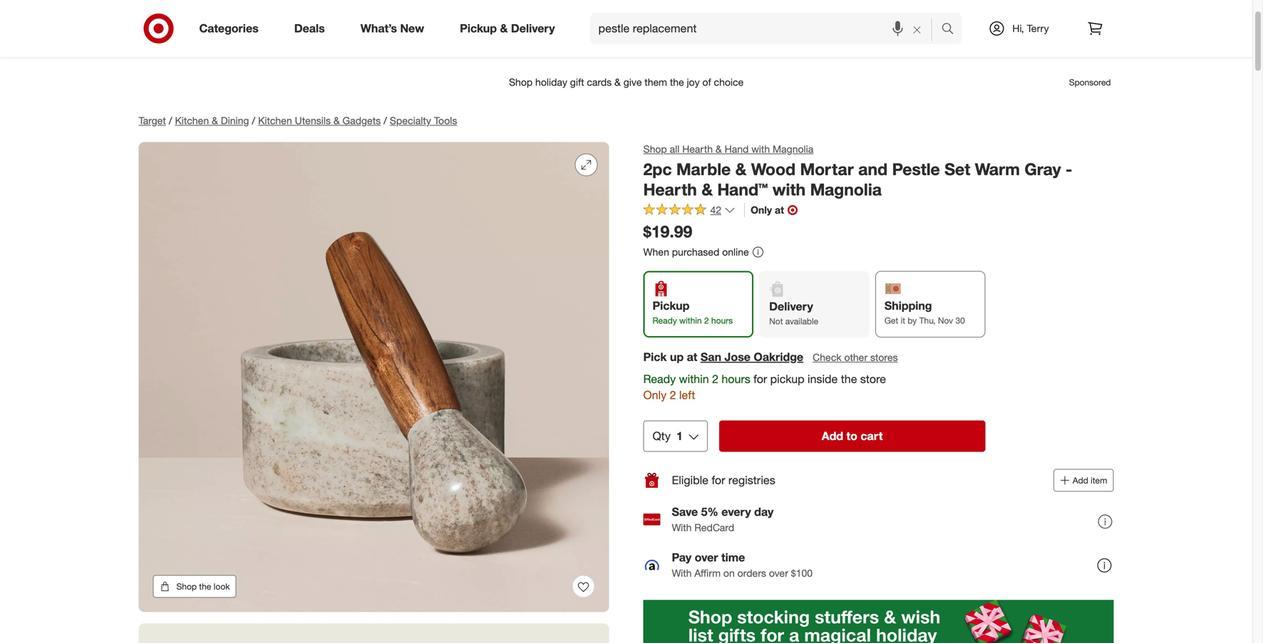 Task type: describe. For each thing, give the bounding box(es) containing it.
today!
[[563, 10, 602, 27]]

shipping get it by thu, nov 30
[[885, 299, 965, 326]]

other
[[845, 351, 868, 364]]

when
[[644, 246, 670, 258]]

inside
[[808, 372, 838, 386]]

pickup ready within 2 hours
[[653, 299, 733, 326]]

ends
[[526, 10, 559, 27]]

42
[[711, 204, 722, 216]]

0 vertical spatial hearth
[[683, 143, 713, 155]]

specialty tools link
[[390, 114, 457, 127]]

start
[[526, 30, 550, 43]]

san
[[701, 350, 722, 364]]

2pc
[[644, 159, 672, 179]]

1
[[677, 430, 683, 444]]

wood
[[751, 159, 796, 179]]

hi, terry
[[1013, 22, 1049, 35]]

cyber monday target deals image
[[429, 9, 515, 43]]

cart
[[861, 430, 883, 444]]

nov
[[938, 316, 954, 326]]

jose
[[725, 350, 751, 364]]

& down marble
[[702, 180, 713, 200]]

1 kitchen from the left
[[175, 114, 209, 127]]

online-
[[715, 10, 759, 27]]

check
[[813, 351, 842, 364]]

0 vertical spatial advertisement region
[[127, 65, 1126, 99]]

pickup
[[771, 372, 805, 386]]

within inside the pickup ready within 2 hours
[[680, 316, 702, 326]]

what's
[[361, 21, 397, 35]]

qty
[[653, 430, 671, 444]]

shop the look link
[[153, 576, 236, 599]]

thu,
[[920, 316, 936, 326]]

$19.99
[[644, 222, 693, 242]]

save
[[672, 506, 698, 520]]

pestle
[[893, 159, 940, 179]]

0 horizontal spatial delivery
[[511, 21, 555, 35]]

only at
[[751, 204, 784, 216]]

tools
[[434, 114, 457, 127]]

1 vertical spatial 2
[[712, 372, 719, 386]]

san jose oakridge button
[[701, 349, 804, 366]]

delivery inside delivery not available
[[770, 300, 814, 314]]

and
[[859, 159, 888, 179]]

pay
[[672, 551, 692, 565]]

kitchen utensils & gadgets link
[[258, 114, 381, 127]]

add for add to cart
[[822, 430, 844, 444]]

5%
[[701, 506, 719, 520]]

day
[[755, 506, 774, 520]]

mortar
[[800, 159, 854, 179]]

check other stores
[[813, 351, 898, 364]]

1 vertical spatial hearth
[[644, 180, 697, 200]]

0 horizontal spatial over
[[695, 551, 718, 565]]

all
[[670, 143, 680, 155]]

look
[[214, 582, 230, 593]]

online
[[723, 246, 749, 258]]

& left hand
[[716, 143, 722, 155]]

categories link
[[187, 13, 276, 44]]

pay over time with affirm on orders over $100
[[672, 551, 813, 580]]

terry
[[1027, 22, 1049, 35]]

to
[[847, 430, 858, 444]]

get
[[885, 316, 899, 326]]

& up hand™
[[736, 159, 747, 179]]

3 / from the left
[[384, 114, 387, 127]]

it
[[901, 316, 906, 326]]

add to cart
[[822, 430, 883, 444]]

& inside pickup & delivery link
[[500, 21, 508, 35]]

hand™
[[718, 180, 768, 200]]

0 horizontal spatial at
[[687, 350, 698, 364]]

saving
[[553, 30, 584, 43]]

add item
[[1073, 476, 1108, 486]]

1 vertical spatial magnolia
[[811, 180, 882, 200]]

marble
[[677, 159, 731, 179]]

1 horizontal spatial at
[[775, 204, 784, 216]]

shop for shop the look
[[176, 582, 197, 593]]

deals
[[294, 21, 325, 35]]

shop the look
[[176, 582, 230, 593]]

up
[[670, 350, 684, 364]]

1 / from the left
[[169, 114, 172, 127]]

with inside the pay over time with affirm on orders over $100
[[672, 568, 692, 580]]

ready within 2 hours for pickup inside the store only 2 left
[[644, 372, 886, 403]]

kitchen & dining link
[[175, 114, 249, 127]]

within inside ready within 2 hours for pickup inside the store only 2 left
[[679, 372, 709, 386]]

purchased
[[672, 246, 720, 258]]

not
[[770, 316, 783, 327]]

item
[[1091, 476, 1108, 486]]

& left dining
[[212, 114, 218, 127]]

stores
[[871, 351, 898, 364]]

ready inside ready within 2 hours for pickup inside the store only 2 left
[[644, 372, 676, 386]]

ends today! score incredible online-only deals start saving
[[526, 10, 824, 43]]

redcard
[[695, 522, 735, 535]]

2 / from the left
[[252, 114, 255, 127]]

search
[[935, 23, 970, 37]]



Task type: vqa. For each thing, say whether or not it's contained in the screenshot.
"Shop" to the right
yes



Task type: locate. For each thing, give the bounding box(es) containing it.
only
[[751, 204, 772, 216], [644, 389, 667, 403]]

1 horizontal spatial the
[[841, 372, 858, 386]]

0 horizontal spatial /
[[169, 114, 172, 127]]

1 horizontal spatial 2
[[704, 316, 709, 326]]

pickup inside the pickup ready within 2 hours
[[653, 299, 690, 313]]

0 horizontal spatial only
[[644, 389, 667, 403]]

1 horizontal spatial over
[[769, 568, 789, 580]]

pickup up up
[[653, 299, 690, 313]]

0 vertical spatial pickup
[[460, 21, 497, 35]]

&
[[500, 21, 508, 35], [212, 114, 218, 127], [334, 114, 340, 127], [716, 143, 722, 155], [736, 159, 747, 179], [702, 180, 713, 200]]

dining
[[221, 114, 249, 127]]

ready up pick
[[653, 316, 677, 326]]

within
[[680, 316, 702, 326], [679, 372, 709, 386]]

1 horizontal spatial kitchen
[[258, 114, 292, 127]]

2 kitchen from the left
[[258, 114, 292, 127]]

ready down pick
[[644, 372, 676, 386]]

1 with from the top
[[672, 522, 692, 535]]

store
[[861, 372, 886, 386]]

the down check other stores button
[[841, 372, 858, 386]]

0 vertical spatial over
[[695, 551, 718, 565]]

shop left look
[[176, 582, 197, 593]]

1 horizontal spatial /
[[252, 114, 255, 127]]

0 horizontal spatial 2
[[670, 389, 676, 403]]

eligible for registries
[[672, 474, 776, 488]]

warm
[[975, 159, 1020, 179]]

0 horizontal spatial shop
[[176, 582, 197, 593]]

qty 1
[[653, 430, 683, 444]]

target / kitchen & dining / kitchen utensils & gadgets / specialty tools
[[139, 114, 457, 127]]

2 horizontal spatial 2
[[712, 372, 719, 386]]

0 vertical spatial add
[[822, 430, 844, 444]]

1 vertical spatial for
[[712, 474, 726, 488]]

2 down san
[[712, 372, 719, 386]]

delivery
[[511, 21, 555, 35], [770, 300, 814, 314]]

pickup left start
[[460, 21, 497, 35]]

0 vertical spatial at
[[775, 204, 784, 216]]

0 horizontal spatial for
[[712, 474, 726, 488]]

& left start
[[500, 21, 508, 35]]

2pc marble &#38; wood mortar and pestle set warm gray - hearth &#38; hand&#8482; with magnolia, 1 of 7 image
[[139, 142, 609, 613]]

& right 'utensils'
[[334, 114, 340, 127]]

What can we help you find? suggestions appear below search field
[[590, 13, 945, 44]]

add to cart button
[[719, 421, 986, 452]]

shop inside shop all hearth & hand with magnolia 2pc marble & wood mortar and pestle set warm gray - hearth & hand™ with magnolia
[[644, 143, 667, 155]]

available
[[786, 316, 819, 327]]

new
[[400, 21, 424, 35]]

42 link
[[644, 203, 736, 220]]

gadgets
[[343, 114, 381, 127]]

0 vertical spatial with
[[752, 143, 770, 155]]

the
[[841, 372, 858, 386], [199, 582, 211, 593]]

0 horizontal spatial add
[[822, 430, 844, 444]]

registries
[[729, 474, 776, 488]]

hearth
[[683, 143, 713, 155], [644, 180, 697, 200]]

add left 'to'
[[822, 430, 844, 444]]

0 vertical spatial for
[[754, 372, 767, 386]]

pick up at san jose oakridge
[[644, 350, 804, 364]]

the left look
[[199, 582, 211, 593]]

2 left left
[[670, 389, 676, 403]]

magnolia up wood
[[773, 143, 814, 155]]

with
[[752, 143, 770, 155], [773, 180, 806, 200]]

the inside ready within 2 hours for pickup inside the store only 2 left
[[841, 372, 858, 386]]

for
[[754, 372, 767, 386], [712, 474, 726, 488]]

1 vertical spatial add
[[1073, 476, 1089, 486]]

categories
[[199, 21, 259, 35]]

magnolia down mortar
[[811, 180, 882, 200]]

1 horizontal spatial with
[[773, 180, 806, 200]]

1 vertical spatial within
[[679, 372, 709, 386]]

1 vertical spatial hours
[[722, 372, 751, 386]]

for down san jose oakridge "button"
[[754, 372, 767, 386]]

hand
[[725, 143, 749, 155]]

1 horizontal spatial shop
[[644, 143, 667, 155]]

over
[[695, 551, 718, 565], [769, 568, 789, 580]]

hours inside ready within 2 hours for pickup inside the store only 2 left
[[722, 372, 751, 386]]

shop left all
[[644, 143, 667, 155]]

0 horizontal spatial the
[[199, 582, 211, 593]]

2
[[704, 316, 709, 326], [712, 372, 719, 386], [670, 389, 676, 403]]

specialty
[[390, 114, 431, 127]]

score
[[606, 10, 644, 27]]

add item button
[[1054, 470, 1114, 492]]

1 vertical spatial advertisement region
[[644, 601, 1114, 644]]

1 vertical spatial with
[[773, 180, 806, 200]]

over up affirm
[[695, 551, 718, 565]]

at right up
[[687, 350, 698, 364]]

with up wood
[[752, 143, 770, 155]]

1 horizontal spatial for
[[754, 372, 767, 386]]

-
[[1066, 159, 1073, 179]]

delivery not available
[[770, 300, 819, 327]]

orders
[[738, 568, 767, 580]]

with down wood
[[773, 180, 806, 200]]

0 horizontal spatial pickup
[[460, 21, 497, 35]]

pickup & delivery
[[460, 21, 555, 35]]

hearth up marble
[[683, 143, 713, 155]]

1 horizontal spatial delivery
[[770, 300, 814, 314]]

for right 'eligible'
[[712, 474, 726, 488]]

image gallery element
[[139, 142, 609, 644]]

0 vertical spatial 2
[[704, 316, 709, 326]]

at
[[775, 204, 784, 216], [687, 350, 698, 364]]

1 vertical spatial pickup
[[653, 299, 690, 313]]

1 horizontal spatial add
[[1073, 476, 1089, 486]]

hours up pick up at san jose oakridge
[[712, 316, 733, 326]]

only inside ready within 2 hours for pickup inside the store only 2 left
[[644, 389, 667, 403]]

1 vertical spatial ready
[[644, 372, 676, 386]]

0 vertical spatial within
[[680, 316, 702, 326]]

oakridge
[[754, 350, 804, 364]]

0 vertical spatial shop
[[644, 143, 667, 155]]

0 vertical spatial only
[[751, 204, 772, 216]]

1 vertical spatial shop
[[176, 582, 197, 593]]

0 vertical spatial the
[[841, 372, 858, 386]]

advertisement region
[[127, 65, 1126, 99], [644, 601, 1114, 644]]

2 up san
[[704, 316, 709, 326]]

0 vertical spatial hours
[[712, 316, 733, 326]]

hearth down "2pc"
[[644, 180, 697, 200]]

2 horizontal spatial /
[[384, 114, 387, 127]]

shop for shop all hearth & hand with magnolia 2pc marble & wood mortar and pestle set warm gray - hearth & hand™ with magnolia
[[644, 143, 667, 155]]

kitchen right target
[[175, 114, 209, 127]]

shipping
[[885, 299, 932, 313]]

0 horizontal spatial with
[[752, 143, 770, 155]]

1 vertical spatial at
[[687, 350, 698, 364]]

/
[[169, 114, 172, 127], [252, 114, 255, 127], [384, 114, 387, 127]]

by
[[908, 316, 917, 326]]

pickup for &
[[460, 21, 497, 35]]

add inside button
[[1073, 476, 1089, 486]]

0 vertical spatial delivery
[[511, 21, 555, 35]]

deals link
[[282, 13, 343, 44]]

30
[[956, 316, 965, 326]]

left
[[680, 389, 696, 403]]

/ right dining
[[252, 114, 255, 127]]

only left left
[[644, 389, 667, 403]]

time
[[722, 551, 745, 565]]

pick
[[644, 350, 667, 364]]

what's new link
[[349, 13, 442, 44]]

0 horizontal spatial kitchen
[[175, 114, 209, 127]]

incredible
[[648, 10, 711, 27]]

within up left
[[679, 372, 709, 386]]

ready inside the pickup ready within 2 hours
[[653, 316, 677, 326]]

kitchen left 'utensils'
[[258, 114, 292, 127]]

$100
[[791, 568, 813, 580]]

2 with from the top
[[672, 568, 692, 580]]

0 vertical spatial magnolia
[[773, 143, 814, 155]]

0 vertical spatial with
[[672, 522, 692, 535]]

gray
[[1025, 159, 1062, 179]]

pickup & delivery link
[[448, 13, 573, 44]]

1 vertical spatial only
[[644, 389, 667, 403]]

target
[[139, 114, 166, 127]]

at down wood
[[775, 204, 784, 216]]

search button
[[935, 13, 970, 47]]

hours down jose
[[722, 372, 751, 386]]

the inside image gallery element
[[199, 582, 211, 593]]

add
[[822, 430, 844, 444], [1073, 476, 1089, 486]]

hi,
[[1013, 22, 1025, 35]]

1 vertical spatial over
[[769, 568, 789, 580]]

with down save
[[672, 522, 692, 535]]

/ right target link
[[169, 114, 172, 127]]

with down pay
[[672, 568, 692, 580]]

on
[[724, 568, 735, 580]]

1 vertical spatial with
[[672, 568, 692, 580]]

1 horizontal spatial pickup
[[653, 299, 690, 313]]

pickup
[[460, 21, 497, 35], [653, 299, 690, 313]]

/ right gadgets
[[384, 114, 387, 127]]

when purchased online
[[644, 246, 749, 258]]

set
[[945, 159, 971, 179]]

magnolia
[[773, 143, 814, 155], [811, 180, 882, 200]]

what's new
[[361, 21, 424, 35]]

target link
[[139, 114, 166, 127]]

save 5% every day with redcard
[[672, 506, 774, 535]]

add for add item
[[1073, 476, 1089, 486]]

2 inside the pickup ready within 2 hours
[[704, 316, 709, 326]]

only down hand™
[[751, 204, 772, 216]]

pickup for ready
[[653, 299, 690, 313]]

add inside "button"
[[822, 430, 844, 444]]

within up up
[[680, 316, 702, 326]]

only
[[759, 10, 786, 27]]

0 vertical spatial ready
[[653, 316, 677, 326]]

eligible
[[672, 474, 709, 488]]

1 horizontal spatial only
[[751, 204, 772, 216]]

2 vertical spatial 2
[[670, 389, 676, 403]]

1 vertical spatial the
[[199, 582, 211, 593]]

with inside save 5% every day with redcard
[[672, 522, 692, 535]]

every
[[722, 506, 751, 520]]

add left item
[[1073, 476, 1089, 486]]

for inside ready within 2 hours for pickup inside the store only 2 left
[[754, 372, 767, 386]]

over left $100
[[769, 568, 789, 580]]

shop inside image gallery element
[[176, 582, 197, 593]]

hours inside the pickup ready within 2 hours
[[712, 316, 733, 326]]

1 vertical spatial delivery
[[770, 300, 814, 314]]



